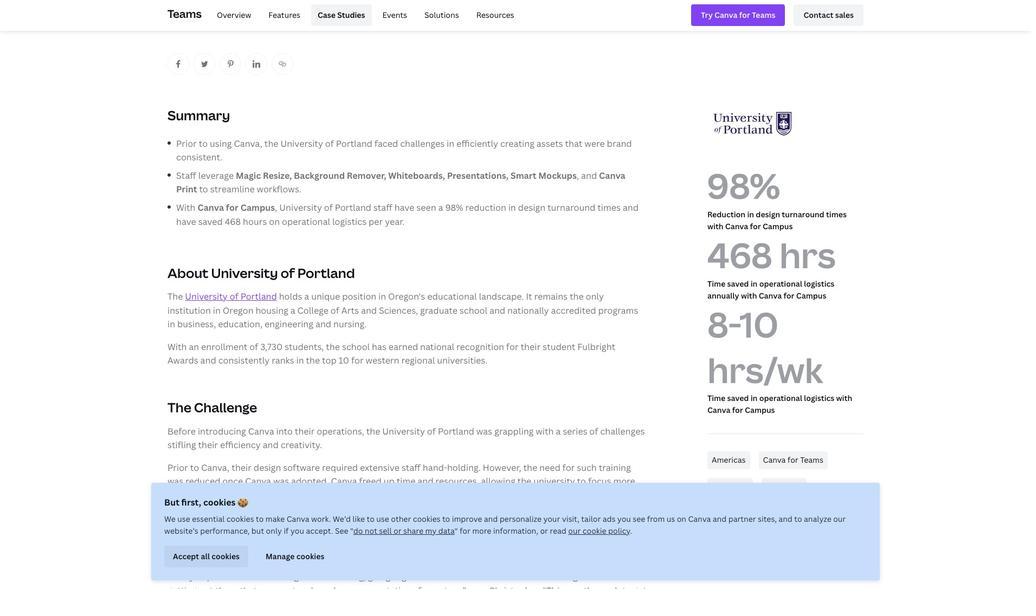 Task type: describe. For each thing, give the bounding box(es) containing it.
marketing
[[536, 571, 578, 583]]

reduced
[[185, 476, 220, 488]]

have inside "many departments were doing their own thing, going rogue and we did have issues with marketing materials getting out there that were not on brand or representative of our story," says christopher. "this was the push to ge
[[466, 571, 486, 583]]

.
[[630, 526, 632, 536]]

software
[[283, 462, 320, 474]]

background
[[294, 170, 345, 181]]

but
[[164, 497, 179, 509]]

solutions link
[[418, 4, 465, 26]]

technical
[[348, 490, 386, 501]]

performance,
[[200, 526, 250, 536]]

unified
[[557, 512, 586, 524]]

portland for about university of portland
[[297, 264, 355, 282]]

quality
[[217, 490, 246, 501]]

resources link
[[470, 4, 521, 26]]

doing
[[275, 571, 299, 583]]

grappling
[[494, 425, 534, 437]]

christopher long, learning operations manager at the university, managed the campus-wide roll-out of canva.
[[168, 549, 629, 560]]

and inside "many departments were doing their own thing, going rogue and we did have issues with marketing materials getting out there that were not on brand or representative of our story," says christopher. "this was the push to ge
[[419, 571, 435, 583]]

1 horizontal spatial ,
[[577, 170, 579, 181]]

turnaround inside 98% reduction in design turnaround times with canva for campus 468 hrs time saved in operational logistics annually with canva for campus 8-10 hrs/wk time saved in operational logistics with canva for campus
[[782, 209, 824, 219]]

housing
[[256, 304, 288, 316]]

operations,
[[317, 425, 364, 437]]

1 vertical spatial saved
[[727, 278, 749, 289]]

the up top
[[326, 341, 340, 353]]

98% inside , university of portland staff have seen a 98% reduction in design turnaround times and have saved 468 hours on operational logistics per year.
[[445, 202, 463, 214]]

about
[[168, 264, 208, 282]]

marketing link
[[762, 478, 807, 496]]

2 " from the left
[[455, 526, 458, 536]]

awards
[[168, 355, 198, 367]]

challenges inside before introducing canva into their operations, the university of portland was grappling with a series of challenges stifling their efficiency and creativity.
[[600, 425, 645, 437]]

2 vertical spatial logistics
[[804, 393, 834, 403]]

before
[[168, 425, 196, 437]]

on inside "many departments were doing their own thing, going rogue and we did have issues with marketing materials getting out there that were not on brand or representative of our story," says christopher. "this was the push to ge
[[298, 585, 309, 589]]

design inside prior to canva, their design software required extensive staff hand-holding. however, the need for such training was reduced once canva was adopted. canva freed up time and resources, allowing the university to focus more on creating quality content and less on the technical aspects of design.
[[254, 462, 281, 474]]

campus down hrs
[[796, 291, 826, 301]]

to up data on the bottom of the page
[[442, 514, 450, 524]]

with inside "many departments were doing their own thing, going rogue and we did have issues with marketing materials getting out there that were not on brand or representative of our story," says christopher. "this was the push to ge
[[516, 571, 534, 583]]

a down holds
[[290, 304, 295, 316]]

" inside we use essential cookies to make canva work. we'd like to use other cookies to improve and personalize your visit, tailor ads you see from us on canva and partner sites, and to analyze our website's performance, but only if you accept. see "
[[350, 526, 353, 536]]

beyond
[[168, 512, 200, 524]]

design inside , university of portland staff have seen a 98% reduction in design turnaround times and have saved 468 hours on operational logistics per year.
[[518, 202, 545, 214]]

or inside "many departments were doing their own thing, going rogue and we did have issues with marketing materials getting out there that were not on brand or representative of our story," says christopher. "this was the push to ge
[[338, 585, 347, 589]]

educational
[[427, 291, 477, 302]]

manage
[[266, 551, 295, 562]]

cookies up my
[[413, 514, 440, 524]]

nursing.
[[333, 318, 367, 330]]

prior for consistent.
[[176, 137, 197, 149]]

only inside we use essential cookies to make canva work. we'd like to use other cookies to improve and personalize your visit, tailor ads you see from us on canva and partner sites, and to analyze our website's performance, but only if you accept. see "
[[266, 526, 282, 536]]

a up college
[[304, 291, 309, 302]]

into
[[276, 425, 293, 437]]

more inside beyond this, the university was wrestling with off-brand content and saw the need for a more unified brand strategy.
[[533, 512, 555, 524]]

design inside 98% reduction in design turnaround times with canva for campus 468 hrs time saved in operational logistics annually with canva for campus 8-10 hrs/wk time saved in operational logistics with canva for campus
[[756, 209, 780, 219]]

tailor
[[581, 514, 601, 524]]

the left top
[[306, 355, 320, 367]]

to up but
[[256, 514, 264, 524]]

campus up hrs
[[763, 221, 793, 231]]

portland for , university of portland staff have seen a 98% reduction in design turnaround times and have saved 468 hours on operational logistics per year.
[[335, 202, 371, 214]]

the right the allowing
[[517, 476, 531, 488]]

less
[[301, 490, 317, 501]]

hours
[[243, 216, 267, 227]]

but
[[251, 526, 264, 536]]

see
[[633, 514, 645, 524]]

teams inside canva for teams link
[[800, 455, 823, 465]]

with inside beyond this, the university was wrestling with off-brand content and saw the need for a more unified brand strategy.
[[339, 512, 357, 524]]

holds a unique position in oregon's educational landscape. it remains the only institution in oregon housing a college of arts and sciences, graduate school and nationally accredited programs in business, education, engineering and nursing.
[[168, 291, 638, 330]]

western
[[366, 355, 399, 367]]

series
[[563, 425, 587, 437]]

8-
[[707, 301, 740, 348]]

of left canva. at right
[[590, 549, 598, 560]]

essential
[[192, 514, 225, 524]]

accredited
[[551, 304, 596, 316]]

portland for the university of portland
[[241, 291, 277, 302]]

canva inside canva print
[[599, 170, 625, 181]]

their inside with an enrollment of 3,730 students, the school has earned national recognition for their student fulbright awards and consistently ranks in the top 10 for western regional universities.
[[521, 341, 541, 353]]

cookies down the 🍪
[[226, 514, 254, 524]]

only inside holds a unique position in oregon's educational landscape. it remains the only institution in oregon housing a college of arts and sciences, graduate school and nationally accredited programs in business, education, engineering and nursing.
[[586, 291, 604, 302]]

this,
[[202, 512, 219, 524]]

americas link
[[707, 452, 750, 469]]

in inside with an enrollment of 3,730 students, the school has earned national recognition for their student fulbright awards and consistently ranks in the top 10 for western regional universities.
[[296, 355, 304, 367]]

holding.
[[447, 462, 481, 474]]

a inside before introducing canva into their operations, the university of portland was grappling with a series of challenges stifling their efficiency and creativity.
[[556, 425, 561, 437]]

wide
[[534, 549, 554, 560]]

was inside before introducing canva into their operations, the university of portland was grappling with a series of challenges stifling their efficiency and creativity.
[[476, 425, 492, 437]]

468 inside , university of portland staff have seen a 98% reduction in design turnaround times and have saved 468 hours on operational logistics per year.
[[225, 216, 241, 227]]

and inside beyond this, the university was wrestling with off-brand content and saw the need for a more unified brand strategy.
[[436, 512, 452, 524]]

case studies
[[318, 10, 365, 20]]

their down the introducing
[[198, 439, 218, 451]]

2 use from the left
[[376, 514, 389, 524]]

the right however,
[[523, 462, 537, 474]]

smart
[[511, 170, 537, 181]]

the inside before introducing canva into their operations, the university of portland was grappling with a series of challenges stifling their efficiency and creativity.
[[366, 425, 380, 437]]

policy
[[608, 526, 630, 536]]

of inside "many departments were doing their own thing, going rogue and we did have issues with marketing materials getting out there that were not on brand or representative of our story," says christopher. "this was the push to ge
[[413, 585, 421, 589]]

contact sales image
[[804, 9, 854, 21]]

the inside holds a unique position in oregon's educational landscape. it remains the only institution in oregon housing a college of arts and sciences, graduate school and nationally accredited programs in business, education, engineering and nursing.
[[570, 291, 584, 302]]

0 vertical spatial not
[[365, 526, 377, 536]]

universities.
[[437, 355, 488, 367]]

university inside prior to canva, their design software required extensive staff hand-holding. however, the need for such training was reduced once canva was adopted. canva freed up time and resources, allowing the university to focus more on creating quality content and less on the technical aspects of design.
[[534, 476, 575, 488]]

school inside holds a unique position in oregon's educational landscape. it remains the only institution in oregon housing a college of arts and sciences, graduate school and nationally accredited programs in business, education, engineering and nursing.
[[460, 304, 487, 316]]

to right like
[[367, 514, 375, 524]]

reduction
[[707, 209, 745, 219]]

their inside "many departments were doing their own thing, going rogue and we did have issues with marketing materials getting out there that were not on brand or representative of our story," says christopher. "this was the push to ge
[[301, 571, 321, 583]]

reduction
[[465, 202, 506, 214]]

creating inside prior to canva, their design software required extensive staff hand-holding. however, the need for such training was reduced once canva was adopted. canva freed up time and resources, allowing the university to focus more on creating quality content and less on the technical aspects of design.
[[180, 490, 215, 501]]

10 for 8-
[[740, 301, 779, 348]]

improve
[[452, 514, 482, 524]]

10 for top
[[339, 355, 349, 367]]

2 vertical spatial operational
[[759, 393, 802, 403]]

events
[[382, 10, 407, 20]]

the university of portland
[[168, 291, 277, 302]]

to up reduced
[[190, 462, 199, 474]]

focus
[[588, 476, 611, 488]]

brand inside "many departments were doing their own thing, going rogue and we did have issues with marketing materials getting out there that were not on brand or representative of our story," says christopher. "this was the push to ge
[[311, 585, 336, 589]]

1 vertical spatial logistics
[[804, 278, 834, 289]]

on right less
[[319, 490, 330, 501]]

menu bar inside teams element
[[206, 4, 521, 26]]

with for with an enrollment of 3,730 students, the school has earned national recognition for their student fulbright awards and consistently ranks in the top 10 for western regional universities.
[[168, 341, 187, 353]]

to inside "many departments were doing their own thing, going rogue and we did have issues with marketing materials getting out there that were not on brand or representative of our story," says christopher. "this was the push to ge
[[622, 585, 631, 589]]

1 vertical spatial operational
[[759, 278, 802, 289]]

share
[[403, 526, 423, 536]]

to left analyze
[[794, 514, 802, 524]]

all
[[201, 551, 210, 562]]

portland inside prior to using canva, the university of portland faced challenges in efficiently creating assets that were brand consistent.
[[336, 137, 372, 149]]

case
[[318, 10, 336, 20]]

education,
[[218, 318, 262, 330]]

0 horizontal spatial you
[[291, 526, 304, 536]]

the up we'd
[[332, 490, 346, 501]]

staff leverage magic resize, background remover, whiteboards, presentations, smart mockups , and
[[176, 170, 599, 181]]

0 horizontal spatial have
[[176, 216, 196, 227]]

has
[[372, 341, 386, 353]]

canva print
[[176, 170, 625, 195]]

that inside prior to using canva, the university of portland faced challenges in efficiently creating assets that were brand consistent.
[[565, 137, 582, 149]]

cookies right all
[[212, 551, 240, 562]]

enrollment
[[201, 341, 247, 353]]

whiteboards,
[[388, 170, 445, 181]]

of up hand-
[[427, 425, 436, 437]]

times inside 98% reduction in design turnaround times with canva for campus 468 hrs time saved in operational logistics annually with canva for campus 8-10 hrs/wk time saved in operational logistics with canva for campus
[[826, 209, 847, 219]]

institution
[[168, 304, 211, 316]]

presentations,
[[447, 170, 509, 181]]

not inside "many departments were doing their own thing, going rogue and we did have issues with marketing materials getting out there that were not on brand or representative of our story," says christopher. "this was the push to ge
[[282, 585, 296, 589]]

the inside "many departments were doing their own thing, going rogue and we did have issues with marketing materials getting out there that were not on brand or representative of our story," says christopher. "this was the push to ge
[[584, 585, 598, 589]]

before introducing canva into their operations, the university of portland was grappling with a series of challenges stifling their efficiency and creativity.
[[168, 425, 645, 451]]

remains
[[534, 291, 568, 302]]

1 horizontal spatial you
[[617, 514, 631, 524]]

students,
[[285, 341, 324, 353]]

engineering
[[265, 318, 313, 330]]

events link
[[376, 4, 414, 26]]

marketing
[[766, 481, 803, 492]]

once
[[222, 476, 243, 488]]

university for the
[[185, 291, 228, 302]]

on inside , university of portland staff have seen a 98% reduction in design turnaround times and have saved 468 hours on operational logistics per year.
[[269, 216, 280, 227]]

with inside before introducing canva into their operations, the university of portland was grappling with a series of challenges stifling their efficiency and creativity.
[[536, 425, 554, 437]]

canva, inside prior to canva, their design software required extensive staff hand-holding. however, the need for such training was reduced once canva was adopted. canva freed up time and resources, allowing the university to focus more on creating quality content and less on the technical aspects of design.
[[201, 462, 230, 474]]

it
[[526, 291, 532, 302]]

do not sell or share my data " for more information, or read our cookie policy .
[[353, 526, 632, 536]]

a inside , university of portland staff have seen a 98% reduction in design turnaround times and have saved 468 hours on operational logistics per year.
[[438, 202, 443, 214]]

own
[[323, 571, 340, 583]]

was down software
[[273, 476, 289, 488]]

468 inside 98% reduction in design turnaround times with canva for campus 468 hrs time saved in operational logistics annually with canva for campus 8-10 hrs/wk time saved in operational logistics with canva for campus
[[707, 232, 772, 279]]

with an enrollment of 3,730 students, the school has earned national recognition for their student fulbright awards and consistently ranks in the top 10 for western regional universities.
[[168, 341, 615, 367]]

content inside beyond this, the university was wrestling with off-brand content and saw the need for a more unified brand strategy.
[[401, 512, 434, 524]]

and inside with an enrollment of 3,730 students, the school has earned national recognition for their student fulbright awards and consistently ranks in the top 10 for western regional universities.
[[200, 355, 216, 367]]

the for the university of portland
[[168, 291, 183, 302]]

features
[[269, 10, 300, 20]]

the challenge
[[168, 399, 257, 417]]

earned
[[389, 341, 418, 353]]

saved inside , university of portland staff have seen a 98% reduction in design turnaround times and have saved 468 hours on operational logistics per year.
[[198, 216, 223, 227]]

landscape.
[[479, 291, 524, 302]]

university inside prior to using canva, the university of portland faced challenges in efficiently creating assets that were brand consistent.
[[280, 137, 323, 149]]

resources
[[476, 10, 514, 20]]



Task type: locate. For each thing, give the bounding box(es) containing it.
0 vertical spatial content
[[248, 490, 281, 501]]

saved
[[198, 216, 223, 227], [727, 278, 749, 289], [727, 393, 749, 403]]

portland left faced
[[336, 137, 372, 149]]

of inside , university of portland staff have seen a 98% reduction in design turnaround times and have saved 468 hours on operational logistics per year.
[[324, 202, 333, 214]]

with
[[176, 202, 195, 214], [168, 341, 187, 353]]

2 horizontal spatial have
[[466, 571, 486, 583]]

our right analyze
[[833, 514, 846, 524]]

assets
[[537, 137, 563, 149]]

have
[[394, 202, 414, 214], [176, 216, 196, 227], [466, 571, 486, 583]]

cookie
[[583, 526, 606, 536]]

the up performance,
[[222, 512, 236, 524]]

"many
[[168, 571, 194, 583]]

0 vertical spatial prior
[[176, 137, 197, 149]]

accept all cookies
[[173, 551, 240, 562]]

design.
[[434, 490, 464, 501]]

the right saw
[[472, 512, 486, 524]]

was
[[476, 425, 492, 437], [168, 476, 183, 488], [273, 476, 289, 488], [281, 512, 297, 524], [566, 585, 582, 589]]

their up the creativity.
[[295, 425, 315, 437]]

only down make
[[266, 526, 282, 536]]

1 vertical spatial not
[[282, 585, 296, 589]]

1 vertical spatial school
[[342, 341, 370, 353]]

0 horizontal spatial 10
[[339, 355, 349, 367]]

departments
[[196, 571, 251, 583]]

use up the "sell"
[[376, 514, 389, 524]]

portland inside before introducing canva into their operations, the university of portland was grappling with a series of challenges stifling their efficiency and creativity.
[[438, 425, 474, 437]]

to right 'push'
[[622, 585, 631, 589]]

out down cookie
[[573, 549, 587, 560]]

out down departments
[[199, 585, 213, 589]]

logistics
[[332, 216, 367, 227], [804, 278, 834, 289], [804, 393, 834, 403]]

, university of portland staff have seen a 98% reduction in design turnaround times and have saved 468 hours on operational logistics per year.
[[176, 202, 639, 227]]

0 horizontal spatial times
[[598, 202, 621, 214]]

learning
[[245, 549, 281, 560]]

at
[[370, 549, 378, 560]]

0 horizontal spatial ,
[[275, 202, 277, 214]]

2 vertical spatial more
[[472, 526, 491, 536]]

0 vertical spatial out
[[573, 549, 587, 560]]

1 horizontal spatial need
[[539, 462, 560, 474]]

was up but
[[168, 476, 183, 488]]

teams up marketing
[[800, 455, 823, 465]]

challenges inside prior to using canva, the university of portland faced challenges in efficiently creating assets that were brand consistent.
[[400, 137, 445, 149]]

with up awards
[[168, 341, 187, 353]]

was inside "many departments were doing their own thing, going rogue and we did have issues with marketing materials getting out there that were not on brand or representative of our story," says christopher. "this was the push to ge
[[566, 585, 582, 589]]

0 horizontal spatial use
[[177, 514, 190, 524]]

0 vertical spatial have
[[394, 202, 414, 214]]

of inside with an enrollment of 3,730 students, the school has earned national recognition for their student fulbright awards and consistently ranks in the top 10 for western regional universities.
[[249, 341, 258, 353]]

was inside beyond this, the university was wrestling with off-brand content and saw the need for a more unified brand strategy.
[[281, 512, 297, 524]]

the up institution
[[168, 291, 183, 302]]

campus
[[241, 202, 275, 214], [763, 221, 793, 231], [796, 291, 826, 301], [745, 405, 775, 415]]

cookies up this,
[[203, 497, 236, 509]]

with down print
[[176, 202, 195, 214]]

menu bar
[[206, 4, 521, 26]]

0 vertical spatial 468
[[225, 216, 241, 227]]

university up institution
[[185, 291, 228, 302]]

christopher.
[[489, 585, 540, 589]]

1 vertical spatial 468
[[707, 232, 772, 279]]

was down the marketing
[[566, 585, 582, 589]]

0 vertical spatial 10
[[740, 301, 779, 348]]

of down background
[[324, 202, 333, 214]]

on right us
[[677, 514, 686, 524]]

campus up hours
[[241, 202, 275, 214]]

to up consistent.
[[199, 137, 208, 149]]

do
[[353, 526, 363, 536]]

on inside we use essential cookies to make canva work. we'd like to use other cookies to improve and personalize your visit, tailor ads you see from us on canva and partner sites, and to analyze our website's performance, but only if you accept. see "
[[677, 514, 686, 524]]

our down visit,
[[568, 526, 581, 536]]

1 use from the left
[[177, 514, 190, 524]]

a up information,
[[526, 512, 531, 524]]

was up 'if'
[[281, 512, 297, 524]]

times
[[598, 202, 621, 214], [826, 209, 847, 219]]

allowing
[[481, 476, 515, 488]]

need for such
[[539, 462, 560, 474]]

0 vertical spatial teams
[[168, 6, 202, 21]]

for inside beyond this, the university was wrestling with off-brand content and saw the need for a more unified brand strategy.
[[511, 512, 524, 524]]

468 down reduction
[[707, 232, 772, 279]]

a left series
[[556, 425, 561, 437]]

were down doing
[[259, 585, 280, 589]]

canva, inside prior to using canva, the university of portland faced challenges in efficiently creating assets that were brand consistent.
[[234, 137, 262, 149]]

design right reduction
[[756, 209, 780, 219]]

campus down hrs/wk
[[745, 405, 775, 415]]

cookies down 'accept.'
[[296, 551, 324, 562]]

0 horizontal spatial "
[[350, 526, 353, 536]]

staff up the per on the top of the page
[[373, 202, 392, 214]]

logistics inside , university of portland staff have seen a 98% reduction in design turnaround times and have saved 468 hours on operational logistics per year.
[[332, 216, 367, 227]]

seen
[[417, 202, 436, 214]]

1 horizontal spatial content
[[401, 512, 434, 524]]

0 vertical spatial canva,
[[234, 137, 262, 149]]

university up but
[[238, 512, 279, 524]]

university up your
[[534, 476, 575, 488]]

campus-
[[498, 549, 534, 560]]

staff inside , university of portland staff have seen a 98% reduction in design turnaround times and have saved 468 hours on operational logistics per year.
[[373, 202, 392, 214]]

10 inside 98% reduction in design turnaround times with canva for campus 468 hrs time saved in operational logistics annually with canva for campus 8-10 hrs/wk time saved in operational logistics with canva for campus
[[740, 301, 779, 348]]

0 horizontal spatial turnaround
[[547, 202, 595, 214]]

teams inside teams element
[[168, 6, 202, 21]]

manager
[[332, 549, 368, 560]]

unique
[[311, 291, 340, 302]]

0 horizontal spatial university
[[238, 512, 279, 524]]

there
[[215, 585, 238, 589]]

1 vertical spatial content
[[401, 512, 434, 524]]

0 vertical spatial challenges
[[400, 137, 445, 149]]

" down saw
[[455, 526, 458, 536]]

first,
[[181, 497, 201, 509]]

0 vertical spatial you
[[617, 514, 631, 524]]

student
[[543, 341, 575, 353]]

you up policy
[[617, 514, 631, 524]]

turnaround inside , university of portland staff have seen a 98% reduction in design turnaround times and have saved 468 hours on operational logistics per year.
[[547, 202, 595, 214]]

1 horizontal spatial "
[[455, 526, 458, 536]]

that inside "many departments were doing their own thing, going rogue and we did have issues with marketing materials getting out there that were not on brand or representative of our story," says christopher. "this was the push to ge
[[240, 585, 257, 589]]

brand inside prior to using canva, the university of portland faced challenges in efficiently creating assets that were brand consistent.
[[607, 137, 632, 149]]

need inside prior to canva, their design software required extensive staff hand-holding. however, the need for such training was reduced once canva was adopted. canva freed up time and resources, allowing the university to focus more on creating quality content and less on the technical aspects of design.
[[539, 462, 560, 474]]

1 vertical spatial were
[[253, 571, 273, 583]]

rogue
[[393, 571, 417, 583]]

1 vertical spatial our
[[568, 526, 581, 536]]

and inside before introducing canva into their operations, the university of portland was grappling with a series of challenges stifling their efficiency and creativity.
[[263, 439, 279, 451]]

1 vertical spatial canva,
[[201, 462, 230, 474]]

to inside prior to using canva, the university of portland faced challenges in efficiently creating assets that were brand consistent.
[[199, 137, 208, 149]]

0 vertical spatial staff
[[373, 202, 392, 214]]

efficiently
[[456, 137, 498, 149]]

prior down stifling on the left
[[168, 462, 188, 474]]

training
[[599, 462, 631, 474]]

or right the "sell"
[[394, 526, 401, 536]]

1 horizontal spatial that
[[565, 137, 582, 149]]

0 vertical spatial with
[[176, 202, 195, 214]]

staff inside prior to canva, their design software required extensive staff hand-holding. however, the need for such training was reduced once canva was adopted. canva freed up time and resources, allowing the university to focus more on creating quality content and less on the technical aspects of design.
[[402, 462, 421, 474]]

recognition
[[456, 341, 504, 353]]

portland up unique
[[297, 264, 355, 282]]

creating inside prior to using canva, the university of portland faced challenges in efficiently creating assets that were brand consistent.
[[500, 137, 535, 149]]

that
[[565, 137, 582, 149], [240, 585, 257, 589]]

1 vertical spatial challenges
[[600, 425, 645, 437]]

1 the from the top
[[168, 291, 183, 302]]

for inside prior to canva, their design software required extensive staff hand-holding. however, the need for such training was reduced once canva was adopted. canva freed up time and resources, allowing the university to focus more on creating quality content and less on the technical aspects of design.
[[562, 462, 575, 474]]

university inside , university of portland staff have seen a 98% reduction in design turnaround times and have saved 468 hours on operational logistics per year.
[[279, 202, 322, 214]]

1 time from the top
[[707, 278, 725, 289]]

1 horizontal spatial turnaround
[[782, 209, 824, 219]]

1 horizontal spatial design
[[518, 202, 545, 214]]

to right print
[[199, 183, 208, 195]]

challenges
[[400, 137, 445, 149], [600, 425, 645, 437]]

2 vertical spatial saved
[[727, 393, 749, 403]]

university up background
[[280, 137, 323, 149]]

the up accredited at bottom right
[[570, 291, 584, 302]]

of inside holds a unique position in oregon's educational landscape. it remains the only institution in oregon housing a college of arts and sciences, graduate school and nationally accredited programs in business, education, engineering and nursing.
[[331, 304, 339, 316]]

the right operations,
[[366, 425, 380, 437]]

national
[[420, 341, 454, 353]]

creating left assets
[[500, 137, 535, 149]]

1 horizontal spatial or
[[394, 526, 401, 536]]

a inside beyond this, the university was wrestling with off-brand content and saw the need for a more unified brand strategy.
[[526, 512, 531, 524]]

1 horizontal spatial university
[[534, 476, 575, 488]]

prior inside prior to canva, their design software required extensive staff hand-holding. however, the need for such training was reduced once canva was adopted. canva freed up time and resources, allowing the university to focus more on creating quality content and less on the technical aspects of design.
[[168, 462, 188, 474]]

1 vertical spatial you
[[291, 526, 304, 536]]

canva.
[[600, 549, 629, 560]]

0 vertical spatial ,
[[577, 170, 579, 181]]

portland inside , university of portland staff have seen a 98% reduction in design turnaround times and have saved 468 hours on operational logistics per year.
[[335, 202, 371, 214]]

our
[[833, 514, 846, 524], [568, 526, 581, 536], [423, 585, 438, 589]]

1 horizontal spatial staff
[[402, 462, 421, 474]]

have down print
[[176, 216, 196, 227]]

of left design.
[[423, 490, 432, 501]]

1 horizontal spatial only
[[586, 291, 604, 302]]

1 horizontal spatial out
[[573, 549, 587, 560]]

on left the first,
[[168, 490, 178, 501]]

overview
[[217, 10, 251, 20]]

1 horizontal spatial times
[[826, 209, 847, 219]]

long,
[[220, 549, 242, 560]]

0 horizontal spatial teams
[[168, 6, 202, 21]]

streamline
[[210, 183, 255, 195]]

1 horizontal spatial not
[[365, 526, 377, 536]]

our inside "many departments were doing their own thing, going rogue and we did have issues with marketing materials getting out there that were not on brand or representative of our story," says christopher. "this was the push to ge
[[423, 585, 438, 589]]

1 horizontal spatial have
[[394, 202, 414, 214]]

prior up consistent.
[[176, 137, 197, 149]]

1 vertical spatial 10
[[339, 355, 349, 367]]

were right assets
[[585, 137, 605, 149]]

for
[[226, 202, 239, 214], [750, 221, 761, 231], [784, 291, 795, 301], [506, 341, 519, 353], [351, 355, 364, 367], [732, 405, 743, 415], [788, 455, 798, 465], [562, 462, 575, 474], [511, 512, 524, 524], [460, 526, 470, 536]]

thing,
[[342, 571, 366, 583]]

1 horizontal spatial creating
[[500, 137, 535, 149]]

manage cookies
[[266, 551, 324, 562]]

0 vertical spatial logistics
[[332, 216, 367, 227]]

0 horizontal spatial need
[[488, 512, 509, 524]]

university inside before introducing canva into their operations, the university of portland was grappling with a series of challenges stifling their efficiency and creativity.
[[382, 425, 425, 437]]

their inside prior to canva, their design software required extensive staff hand-holding. however, the need for such training was reduced once canva was adopted. canva freed up time and resources, allowing the university to focus more on creating quality content and less on the technical aspects of design.
[[232, 462, 252, 474]]

prior
[[176, 137, 197, 149], [168, 462, 188, 474]]

0 vertical spatial the
[[168, 291, 183, 302]]

prior for was
[[168, 462, 188, 474]]

use up website's
[[177, 514, 190, 524]]

need left such
[[539, 462, 560, 474]]

resources,
[[435, 476, 479, 488]]

0 horizontal spatial content
[[248, 490, 281, 501]]

of up consistently
[[249, 341, 258, 353]]

sell
[[379, 526, 392, 536]]

10
[[740, 301, 779, 348], [339, 355, 349, 367]]

consistent.
[[176, 151, 223, 163]]

extensive
[[360, 462, 400, 474]]

0 vertical spatial were
[[585, 137, 605, 149]]

a
[[438, 202, 443, 214], [304, 291, 309, 302], [290, 304, 295, 316], [556, 425, 561, 437], [526, 512, 531, 524]]

operational inside , university of portland staff have seen a 98% reduction in design turnaround times and have saved 468 hours on operational logistics per year.
[[282, 216, 330, 227]]

annually
[[707, 291, 739, 301]]

our inside we use essential cookies to make canva work. we'd like to use other cookies to improve and personalize your visit, tailor ads you see from us on canva and partner sites, and to analyze our website's performance, but only if you accept. see "
[[833, 514, 846, 524]]

mockups
[[539, 170, 577, 181]]

design left software
[[254, 462, 281, 474]]

turnaround up hrs
[[782, 209, 824, 219]]

have up says
[[466, 571, 486, 583]]

fulbright
[[577, 341, 615, 353]]

my
[[425, 526, 436, 536]]

portland up housing
[[241, 291, 277, 302]]

website's
[[164, 526, 198, 536]]

of inside prior to using canva, the university of portland faced challenges in efficiently creating assets that were brand consistent.
[[325, 137, 334, 149]]

in inside prior to using canva, the university of portland faced challenges in efficiently creating assets that were brand consistent.
[[447, 137, 454, 149]]

resize,
[[263, 170, 292, 181]]

of up background
[[325, 137, 334, 149]]

portland up holding.
[[438, 425, 474, 437]]

1 vertical spatial with
[[168, 341, 187, 353]]

10 inside with an enrollment of 3,730 students, the school has earned national recognition for their student fulbright awards and consistently ranks in the top 10 for western regional universities.
[[339, 355, 349, 367]]

content up share
[[401, 512, 434, 524]]

prior inside prior to using canva, the university of portland faced challenges in efficiently creating assets that were brand consistent.
[[176, 137, 197, 149]]

in inside , university of portland staff have seen a 98% reduction in design turnaround times and have saved 468 hours on operational logistics per year.
[[508, 202, 516, 214]]

0 vertical spatial need
[[539, 462, 560, 474]]

2 horizontal spatial more
[[613, 476, 635, 488]]

their left own
[[301, 571, 321, 583]]

1 vertical spatial teams
[[800, 455, 823, 465]]

2 time from the top
[[707, 393, 725, 403]]

1 vertical spatial need
[[488, 512, 509, 524]]

you right 'if'
[[291, 526, 304, 536]]

2 horizontal spatial or
[[540, 526, 548, 536]]

sciences,
[[379, 304, 418, 316]]

with for with canva for campus
[[176, 202, 195, 214]]

time
[[397, 476, 415, 488]]

stifling
[[168, 439, 196, 451]]

of inside prior to canva, their design software required extensive staff hand-holding. however, the need for such training was reduced once canva was adopted. canva freed up time and resources, allowing the university to focus more on creating quality content and less on the technical aspects of design.
[[423, 490, 432, 501]]

did
[[450, 571, 464, 583]]

strategy.
[[168, 526, 204, 538]]

going
[[368, 571, 391, 583]]

0 horizontal spatial 468
[[225, 216, 241, 227]]

accept all cookies button
[[164, 546, 248, 568]]

canva, up reduced
[[201, 462, 230, 474]]

1 vertical spatial the
[[168, 399, 191, 417]]

turnaround down mockups
[[547, 202, 595, 214]]

creating down reduced
[[180, 490, 215, 501]]

98% inside 98% reduction in design turnaround times with canva for campus 468 hrs time saved in operational logistics annually with canva for campus 8-10 hrs/wk time saved in operational logistics with canva for campus
[[707, 162, 780, 209]]

0 vertical spatial our
[[833, 514, 846, 524]]

0 horizontal spatial canva,
[[201, 462, 230, 474]]

2 horizontal spatial design
[[756, 209, 780, 219]]

1 vertical spatial creating
[[180, 490, 215, 501]]

saw
[[454, 512, 470, 524]]

ranks
[[272, 355, 294, 367]]

per
[[369, 216, 383, 227]]

the for the challenge
[[168, 399, 191, 417]]

need for a
[[488, 512, 509, 524]]

times inside , university of portland staff have seen a 98% reduction in design turnaround times and have saved 468 hours on operational logistics per year.
[[598, 202, 621, 214]]

0 horizontal spatial that
[[240, 585, 257, 589]]

issues
[[488, 571, 514, 583]]

1 vertical spatial out
[[199, 585, 213, 589]]

or down own
[[338, 585, 347, 589]]

out inside "many departments were doing their own thing, going rogue and we did have issues with marketing materials getting out there that were not on brand or representative of our story," says christopher. "this was the push to ge
[[199, 585, 213, 589]]

0 horizontal spatial our
[[423, 585, 438, 589]]

0 horizontal spatial more
[[472, 526, 491, 536]]

1 horizontal spatial more
[[533, 512, 555, 524]]

98%
[[707, 162, 780, 209], [445, 202, 463, 214]]

0 vertical spatial more
[[613, 476, 635, 488]]

accept.
[[306, 526, 333, 536]]

staff
[[176, 170, 196, 181]]

arts
[[341, 304, 359, 316]]

need inside beyond this, the university was wrestling with off-brand content and saw the need for a more unified brand strategy.
[[488, 512, 509, 524]]

more inside prior to canva, their design software required extensive staff hand-holding. however, the need for such training was reduced once canva was adopted. canva freed up time and resources, allowing the university to focus more on creating quality content and less on the technical aspects of design.
[[613, 476, 635, 488]]

make
[[266, 514, 285, 524]]

2 vertical spatial were
[[259, 585, 280, 589]]

design down smart
[[518, 202, 545, 214]]

1 " from the left
[[350, 526, 353, 536]]

introducing
[[198, 425, 246, 437]]

1 horizontal spatial challenges
[[600, 425, 645, 437]]

university for about
[[211, 264, 278, 282]]

0 vertical spatial operational
[[282, 216, 330, 227]]

, inside , university of portland staff have seen a 98% reduction in design turnaround times and have saved 468 hours on operational logistics per year.
[[275, 202, 277, 214]]

challenges up training
[[600, 425, 645, 437]]

on
[[269, 216, 280, 227], [168, 490, 178, 501], [319, 490, 330, 501], [677, 514, 686, 524], [298, 585, 309, 589]]

of up holds
[[281, 264, 295, 282]]

0 horizontal spatial school
[[342, 341, 370, 353]]

canva inside before introducing canva into their operations, the university of portland was grappling with a series of challenges stifling their efficiency and creativity.
[[248, 425, 274, 437]]

1 vertical spatial have
[[176, 216, 196, 227]]

our down we
[[423, 585, 438, 589]]

need up do not sell or share my data " for more information, or read our cookie policy .
[[488, 512, 509, 524]]

managed
[[442, 549, 480, 560]]

the inside prior to using canva, the university of portland faced challenges in efficiently creating assets that were brand consistent.
[[264, 137, 278, 149]]

0 horizontal spatial challenges
[[400, 137, 445, 149]]

more down improve
[[472, 526, 491, 536]]

0 vertical spatial school
[[460, 304, 487, 316]]

their
[[521, 341, 541, 353], [295, 425, 315, 437], [198, 439, 218, 451], [232, 462, 252, 474], [301, 571, 321, 583]]

an
[[189, 341, 199, 353]]

0 horizontal spatial design
[[254, 462, 281, 474]]

0 horizontal spatial not
[[282, 585, 296, 589]]

1 horizontal spatial 10
[[740, 301, 779, 348]]

1 vertical spatial time
[[707, 393, 725, 403]]

were inside prior to using canva, the university of portland faced challenges in efficiently creating assets that were brand consistent.
[[585, 137, 605, 149]]

school inside with an enrollment of 3,730 students, the school has earned national recognition for their student fulbright awards and consistently ranks in the top 10 for western regional universities.
[[342, 341, 370, 353]]

teams element
[[168, 0, 864, 30]]

of right series
[[589, 425, 598, 437]]

0 vertical spatial saved
[[198, 216, 223, 227]]

university for ,
[[279, 202, 322, 214]]

2 horizontal spatial our
[[833, 514, 846, 524]]

university inside beyond this, the university was wrestling with off-brand content and saw the need for a more unified brand strategy.
[[238, 512, 279, 524]]

holds
[[279, 291, 302, 302]]

and inside , university of portland staff have seen a 98% reduction in design turnaround times and have saved 468 hours on operational logistics per year.
[[623, 202, 639, 214]]

not down doing
[[282, 585, 296, 589]]

content
[[248, 490, 281, 501], [401, 512, 434, 524]]

the down do not sell or share my data " for more information, or read our cookie policy .
[[482, 549, 496, 560]]

0 horizontal spatial 98%
[[445, 202, 463, 214]]

content inside prior to canva, their design software required extensive staff hand-holding. however, the need for such training was reduced once canva was adopted. canva freed up time and resources, allowing the university to focus more on creating quality content and less on the technical aspects of design.
[[248, 490, 281, 501]]

we
[[437, 571, 448, 583]]

more up 'read'
[[533, 512, 555, 524]]

not right 'do'
[[365, 526, 377, 536]]

0 horizontal spatial only
[[266, 526, 282, 536]]

1 horizontal spatial school
[[460, 304, 487, 316]]

americas
[[712, 455, 746, 465]]

1 vertical spatial more
[[533, 512, 555, 524]]

on down doing
[[298, 585, 309, 589]]

2 the from the top
[[168, 399, 191, 417]]

college
[[297, 304, 329, 316]]

school left has
[[342, 341, 370, 353]]

1 horizontal spatial our
[[568, 526, 581, 536]]

year.
[[385, 216, 405, 227]]

content up make
[[248, 490, 281, 501]]

0 vertical spatial time
[[707, 278, 725, 289]]

materials
[[580, 571, 619, 583]]

hrs/wk
[[707, 346, 823, 393]]

university down "workflows."
[[279, 202, 322, 214]]

to down such
[[577, 476, 586, 488]]

"
[[350, 526, 353, 536], [455, 526, 458, 536]]

analyze
[[804, 514, 831, 524]]

that right there on the bottom left
[[240, 585, 257, 589]]

0 horizontal spatial or
[[338, 585, 347, 589]]

the right at
[[381, 549, 394, 560]]

our cookie policy link
[[568, 526, 630, 536]]

1 vertical spatial only
[[266, 526, 282, 536]]

of up oregon
[[230, 291, 238, 302]]

1 horizontal spatial 98%
[[707, 162, 780, 209]]

with inside with an enrollment of 3,730 students, the school has earned national recognition for their student fulbright awards and consistently ranks in the top 10 for western regional universities.
[[168, 341, 187, 353]]

we
[[164, 514, 176, 524]]

menu bar containing overview
[[206, 4, 521, 26]]

university up "extensive"
[[382, 425, 425, 437]]



Task type: vqa. For each thing, say whether or not it's contained in the screenshot.
hide 'image' on the left of page
no



